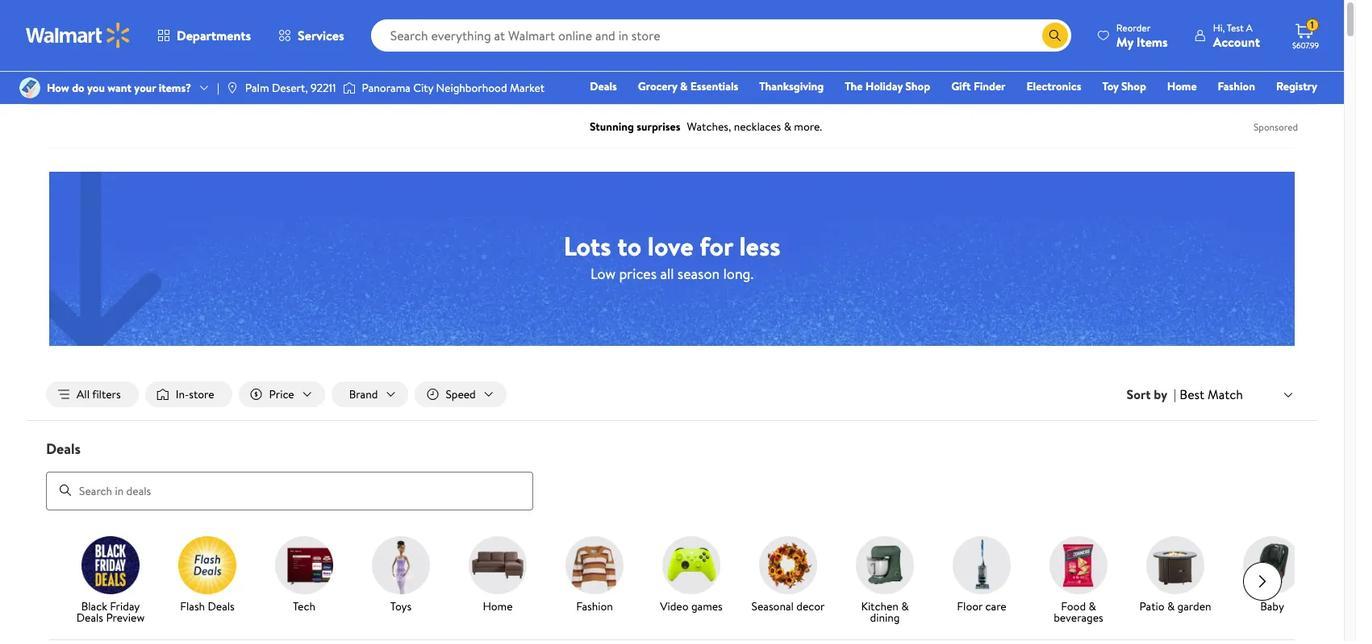Task type: vqa. For each thing, say whether or not it's contained in the screenshot.
decor
yes



Task type: describe. For each thing, give the bounding box(es) containing it.
& for garden
[[1167, 598, 1175, 614]]

do
[[72, 80, 84, 96]]

finder
[[974, 78, 1006, 94]]

the holiday shop
[[845, 78, 930, 94]]

lots to love for less. low prices all season long. image
[[49, 172, 1295, 346]]

toy shop
[[1102, 78, 1146, 94]]

items
[[1137, 33, 1168, 50]]

the
[[845, 78, 863, 94]]

92211
[[311, 80, 336, 96]]

patio & garden
[[1139, 598, 1211, 614]]

toys link
[[359, 536, 443, 615]]

& for beverages
[[1089, 598, 1096, 614]]

toys image
[[372, 536, 430, 594]]

sort
[[1127, 386, 1151, 403]]

palm
[[245, 80, 269, 96]]

deals inside black friday deals preview
[[76, 610, 103, 626]]

black friday deals preview
[[76, 598, 145, 626]]

departments button
[[144, 16, 265, 55]]

Deals search field
[[27, 439, 1317, 510]]

my
[[1116, 33, 1133, 50]]

toy shop link
[[1095, 77, 1153, 95]]

deals inside search field
[[46, 439, 81, 459]]

fashion image
[[565, 536, 624, 594]]

by
[[1154, 386, 1167, 403]]

palm desert, 92211
[[245, 80, 336, 96]]

grocery
[[638, 78, 677, 94]]

friday
[[110, 598, 140, 614]]

flash
[[180, 598, 205, 614]]

patio & garden image
[[1146, 536, 1204, 594]]

all
[[77, 386, 90, 403]]

panorama city neighborhood market
[[362, 80, 545, 96]]

services
[[298, 27, 344, 44]]

& for essentials
[[680, 78, 688, 94]]

grocery & essentials
[[638, 78, 738, 94]]

less
[[739, 228, 780, 263]]

black friday deals image
[[81, 536, 140, 594]]

filters
[[92, 386, 121, 403]]

grocery & essentials link
[[631, 77, 746, 95]]

registry
[[1276, 78, 1317, 94]]

debit
[[1221, 101, 1248, 117]]

price button
[[238, 382, 325, 407]]

brand button
[[331, 382, 408, 407]]

Search in deals search field
[[46, 472, 533, 510]]

all filters button
[[46, 382, 139, 407]]

flash deals image
[[178, 536, 236, 594]]

patio
[[1139, 598, 1164, 614]]

walmart+ link
[[1262, 100, 1325, 118]]

how do you want your items?
[[47, 80, 191, 96]]

patio & garden link
[[1133, 536, 1217, 615]]

 image for palm
[[226, 81, 239, 94]]

black
[[81, 598, 107, 614]]

sort and filter section element
[[27, 369, 1317, 420]]

1 vertical spatial fashion
[[576, 598, 613, 614]]

floor care link
[[940, 536, 1024, 615]]

how
[[47, 80, 69, 96]]

deals left the grocery
[[590, 78, 617, 94]]

departments
[[177, 27, 251, 44]]

store
[[189, 386, 214, 403]]

toys
[[390, 598, 412, 614]]

2 shop from the left
[[1121, 78, 1146, 94]]

care
[[985, 598, 1006, 614]]

your
[[134, 80, 156, 96]]

preview
[[106, 610, 145, 626]]

lots
[[564, 228, 611, 263]]

kitchen & dining link
[[843, 536, 927, 626]]

desert,
[[272, 80, 308, 96]]

love
[[648, 228, 693, 263]]

hi,
[[1213, 21, 1225, 34]]

kitchen and dining image
[[856, 536, 914, 594]]

low
[[590, 263, 616, 284]]

speed button
[[415, 382, 506, 407]]

food
[[1061, 598, 1086, 614]]

Walmart Site-Wide search field
[[371, 19, 1071, 52]]

thanksgiving
[[759, 78, 824, 94]]

kitchen
[[861, 598, 899, 614]]

electronics link
[[1019, 77, 1089, 95]]

0 horizontal spatial |
[[217, 80, 219, 96]]

prices
[[619, 263, 657, 284]]

kitchen & dining
[[861, 598, 909, 626]]

games
[[691, 598, 723, 614]]

flash deals link
[[165, 536, 249, 615]]

video games link
[[649, 536, 733, 615]]

seasonal
[[751, 598, 794, 614]]

1 shop from the left
[[905, 78, 930, 94]]

flash deals
[[180, 598, 235, 614]]



Task type: locate. For each thing, give the bounding box(es) containing it.
neighborhood
[[436, 80, 507, 96]]

lots to love for less low prices all season long.
[[564, 228, 780, 284]]

black friday deals preview link
[[69, 536, 152, 626]]

food & beverages
[[1054, 598, 1103, 626]]

shop right toy
[[1121, 78, 1146, 94]]

sort by |
[[1127, 386, 1176, 403]]

1 horizontal spatial shop
[[1121, 78, 1146, 94]]

shop right holiday on the right
[[905, 78, 930, 94]]

long.
[[723, 263, 753, 284]]

decor
[[796, 598, 825, 614]]

Search search field
[[371, 19, 1071, 52]]

test
[[1227, 21, 1244, 34]]

speed
[[446, 386, 476, 403]]

price
[[269, 386, 294, 403]]

to
[[617, 228, 641, 263]]

registry one debit
[[1194, 78, 1317, 117]]

items?
[[159, 80, 191, 96]]

0 vertical spatial fashion link
[[1210, 77, 1262, 95]]

video
[[660, 598, 689, 614]]

food & beverages link
[[1037, 536, 1120, 626]]

0 vertical spatial home link
[[1160, 77, 1204, 95]]

0 horizontal spatial home link
[[456, 536, 540, 615]]

seasonal decor image
[[759, 536, 817, 594]]

in-
[[176, 386, 189, 403]]

next slide for chipmodulewithimages list image
[[1243, 562, 1282, 601]]

panorama
[[362, 80, 410, 96]]

deals link
[[583, 77, 624, 95]]

1 horizontal spatial  image
[[226, 81, 239, 94]]

beverages
[[1054, 610, 1103, 626]]

floorcare image
[[953, 536, 1011, 594]]

1 horizontal spatial home link
[[1160, 77, 1204, 95]]

1 horizontal spatial fashion
[[1218, 78, 1255, 94]]

fashion down fashion image
[[576, 598, 613, 614]]

0 horizontal spatial  image
[[19, 77, 40, 98]]

| inside 'sort and filter section' element
[[1174, 386, 1176, 403]]

1 vertical spatial fashion link
[[553, 536, 636, 615]]

in-store
[[176, 386, 214, 403]]

in-store button
[[145, 382, 232, 407]]

& right food
[[1089, 598, 1096, 614]]

&
[[680, 78, 688, 94], [901, 598, 909, 614], [1089, 598, 1096, 614], [1167, 598, 1175, 614]]

& right patio
[[1167, 598, 1175, 614]]

& inside 'link'
[[1167, 598, 1175, 614]]

for
[[700, 228, 733, 263]]

| right by
[[1174, 386, 1176, 403]]

match
[[1208, 385, 1243, 403]]

0 vertical spatial fashion
[[1218, 78, 1255, 94]]

season
[[678, 263, 720, 284]]

essentials
[[690, 78, 738, 94]]

video games image
[[662, 536, 720, 594]]

& inside kitchen & dining
[[901, 598, 909, 614]]

search image
[[59, 484, 72, 497]]

tech image
[[275, 536, 333, 594]]

thanksgiving link
[[752, 77, 831, 95]]

& inside the food & beverages
[[1089, 598, 1096, 614]]

 image left how
[[19, 77, 40, 98]]

baby
[[1260, 598, 1284, 614]]

1
[[1310, 18, 1314, 32]]

 image left "palm"
[[226, 81, 239, 94]]

 image right 92211
[[343, 80, 355, 96]]

garden
[[1177, 598, 1211, 614]]

1 $607.99
[[1292, 18, 1319, 51]]

fashion up 'debit'
[[1218, 78, 1255, 94]]

 image
[[19, 77, 40, 98], [343, 80, 355, 96], [226, 81, 239, 94]]

floor care
[[957, 598, 1006, 614]]

0 vertical spatial |
[[217, 80, 219, 96]]

0 horizontal spatial home
[[483, 598, 513, 614]]

toy
[[1102, 78, 1119, 94]]

deals right flash
[[208, 598, 235, 614]]

0 horizontal spatial fashion
[[576, 598, 613, 614]]

video games
[[660, 598, 723, 614]]

all filters
[[77, 386, 121, 403]]

2 horizontal spatial  image
[[343, 80, 355, 96]]

baby link
[[1230, 536, 1314, 615]]

|
[[217, 80, 219, 96], [1174, 386, 1176, 403]]

search icon image
[[1049, 29, 1061, 42]]

1 horizontal spatial fashion link
[[1210, 77, 1262, 95]]

brand
[[349, 386, 378, 403]]

services button
[[265, 16, 358, 55]]

deals left preview
[[76, 610, 103, 626]]

food & beverages image
[[1049, 536, 1108, 594]]

| left "palm"
[[217, 80, 219, 96]]

gift finder
[[951, 78, 1006, 94]]

electronics
[[1027, 78, 1081, 94]]

1 horizontal spatial home
[[1167, 78, 1197, 94]]

& for dining
[[901, 598, 909, 614]]

one debit link
[[1186, 100, 1255, 118]]

1 vertical spatial home link
[[456, 536, 540, 615]]

shop
[[905, 78, 930, 94], [1121, 78, 1146, 94]]

 image for how
[[19, 77, 40, 98]]

1 horizontal spatial |
[[1174, 386, 1176, 403]]

you
[[87, 80, 105, 96]]

fashion
[[1218, 78, 1255, 94], [576, 598, 613, 614]]

holiday
[[865, 78, 903, 94]]

1 vertical spatial home
[[483, 598, 513, 614]]

gift finder link
[[944, 77, 1013, 95]]

 image for panorama
[[343, 80, 355, 96]]

reorder my items
[[1116, 21, 1168, 50]]

city
[[413, 80, 433, 96]]

seasonal decor
[[751, 598, 825, 614]]

& right the grocery
[[680, 78, 688, 94]]

walmart image
[[26, 23, 131, 48]]

1 vertical spatial |
[[1174, 386, 1176, 403]]

tech link
[[262, 536, 346, 615]]

0 vertical spatial home
[[1167, 78, 1197, 94]]

0 horizontal spatial fashion link
[[553, 536, 636, 615]]

registry link
[[1269, 77, 1325, 95]]

tech
[[293, 598, 315, 614]]

0 horizontal spatial shop
[[905, 78, 930, 94]]

home up the one
[[1167, 78, 1197, 94]]

reorder
[[1116, 21, 1151, 34]]

market
[[510, 80, 545, 96]]

gift
[[951, 78, 971, 94]]

hi, test a account
[[1213, 21, 1260, 50]]

one
[[1194, 101, 1218, 117]]

best match button
[[1176, 384, 1298, 405]]

home down home image
[[483, 598, 513, 614]]

$607.99
[[1292, 40, 1319, 51]]

home link
[[1160, 77, 1204, 95], [456, 536, 540, 615]]

home image
[[469, 536, 527, 594]]

sponsored
[[1254, 120, 1298, 134]]

baby image
[[1243, 536, 1301, 594]]

best
[[1180, 385, 1204, 403]]

& right dining
[[901, 598, 909, 614]]

deals up search 'image'
[[46, 439, 81, 459]]

floor
[[957, 598, 983, 614]]

the holiday shop link
[[838, 77, 937, 95]]



